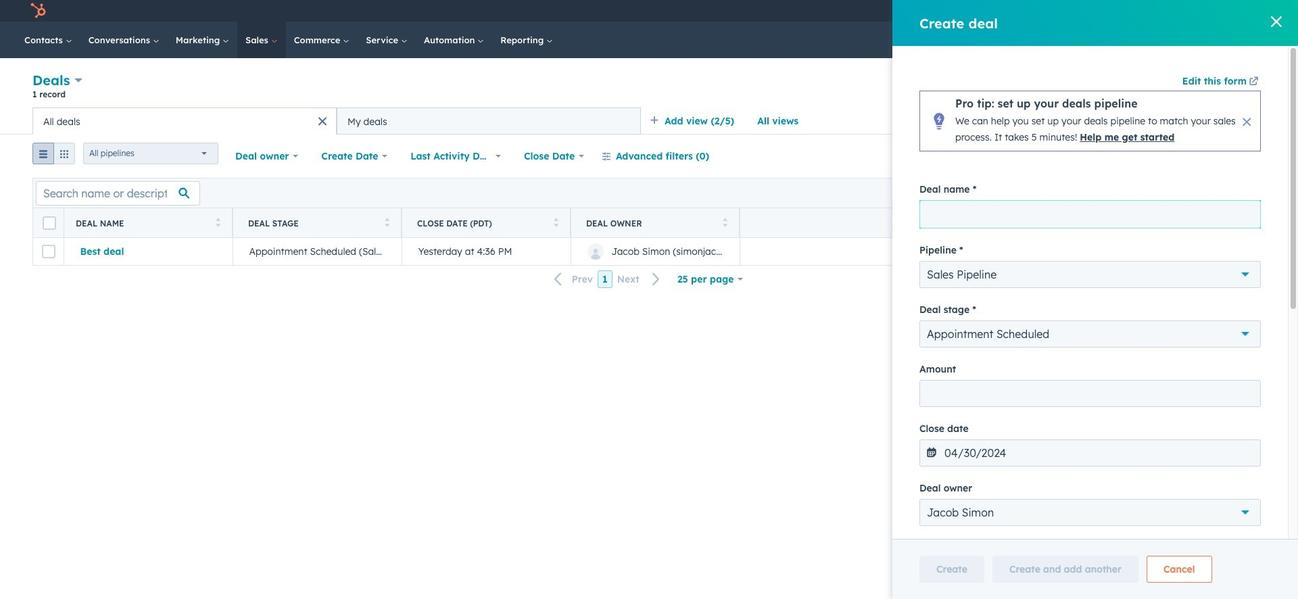 Task type: vqa. For each thing, say whether or not it's contained in the screenshot.
general view to the bottom
no



Task type: locate. For each thing, give the bounding box(es) containing it.
3 press to sort. element from the left
[[553, 217, 559, 229]]

3 press to sort. image from the left
[[1248, 217, 1253, 227]]

menu
[[1001, 0, 1282, 22]]

pagination navigation
[[546, 270, 669, 288]]

group
[[32, 143, 75, 170]]

press to sort. image
[[215, 217, 220, 227], [723, 217, 728, 227]]

press to sort. element
[[215, 217, 220, 229], [384, 217, 389, 229], [553, 217, 559, 229], [723, 217, 728, 229], [1248, 217, 1253, 229]]

Search name or description search field
[[36, 181, 200, 205]]

press to sort. image for 4th press to sort. element from the left
[[723, 217, 728, 227]]

2 press to sort. image from the left
[[723, 217, 728, 227]]

1 press to sort. image from the left
[[384, 217, 389, 227]]

1 press to sort. image from the left
[[215, 217, 220, 227]]

1 horizontal spatial press to sort. image
[[723, 217, 728, 227]]

1 horizontal spatial press to sort. image
[[553, 217, 559, 227]]

press to sort. image for 5th press to sort. element from the left
[[1248, 217, 1253, 227]]

0 horizontal spatial press to sort. image
[[384, 217, 389, 227]]

banner
[[32, 70, 1266, 108]]

press to sort. image for first press to sort. element
[[215, 217, 220, 227]]

jacob simon image
[[1201, 5, 1214, 17]]

press to sort. image
[[384, 217, 389, 227], [553, 217, 559, 227], [1248, 217, 1253, 227]]

0 horizontal spatial press to sort. image
[[215, 217, 220, 227]]

2 horizontal spatial press to sort. image
[[1248, 217, 1253, 227]]

2 press to sort. image from the left
[[553, 217, 559, 227]]



Task type: describe. For each thing, give the bounding box(es) containing it.
press to sort. image for second press to sort. element from the left
[[384, 217, 389, 227]]

4 press to sort. element from the left
[[723, 217, 728, 229]]

2 press to sort. element from the left
[[384, 217, 389, 229]]

5 press to sort. element from the left
[[1248, 217, 1253, 229]]

1 press to sort. element from the left
[[215, 217, 220, 229]]

press to sort. image for 3rd press to sort. element from the right
[[553, 217, 559, 227]]

marketplaces image
[[1099, 6, 1111, 18]]

Search HubSpot search field
[[1108, 28, 1251, 51]]



